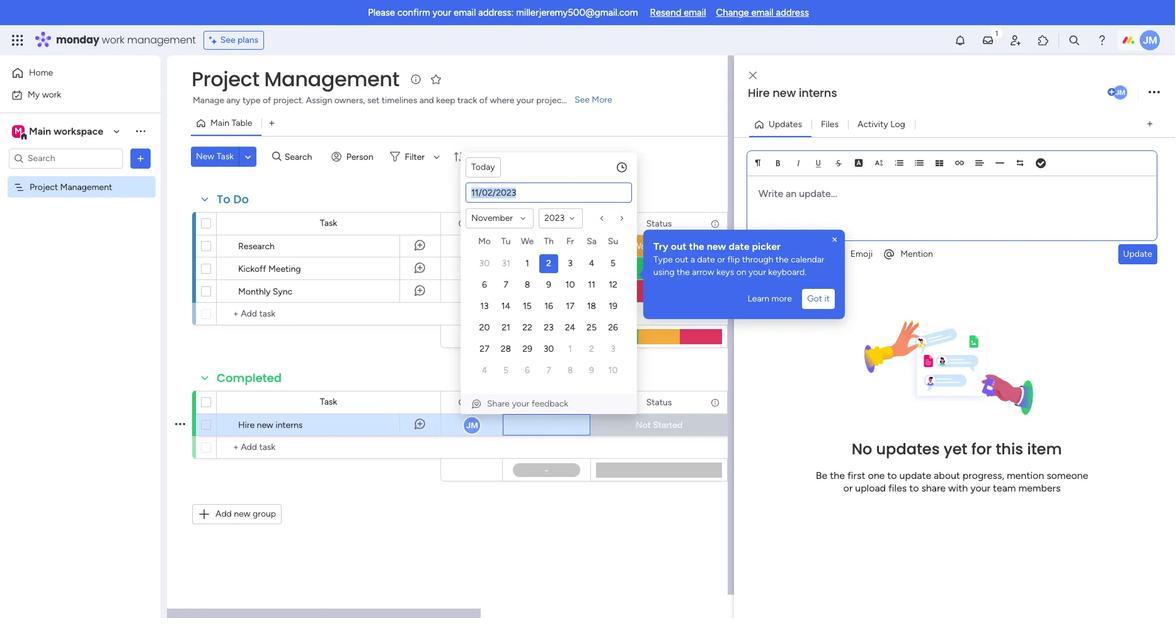 Task type: locate. For each thing, give the bounding box(es) containing it.
Owner field
[[455, 217, 488, 231], [455, 396, 488, 410]]

1 status from the top
[[646, 218, 672, 229]]

timelines
[[382, 95, 417, 106]]

due date for completed
[[529, 397, 565, 408]]

files down the update
[[888, 482, 907, 494]]

options image
[[1149, 84, 1160, 101]]

add for add files
[[764, 249, 781, 259]]

project management down search in workspace field
[[30, 182, 112, 193]]

work for monday
[[102, 33, 124, 47]]

filter button
[[385, 147, 444, 167]]

out
[[671, 241, 687, 253], [675, 255, 688, 265]]

2 down 'nov 4'
[[546, 258, 551, 269]]

keep
[[436, 95, 455, 106]]

0 horizontal spatial 9 button
[[539, 276, 558, 295]]

1 horizontal spatial management
[[264, 65, 399, 93]]

1 vertical spatial + add task text field
[[223, 440, 325, 456]]

grid
[[474, 234, 624, 382]]

on inside try out the new date picker type out a date or flip through the calendar using the arrow keys on your keyboard.
[[736, 267, 746, 278]]

to down the update
[[909, 482, 919, 494]]

interns down completed field
[[276, 420, 303, 431]]

0 vertical spatial out
[[671, 241, 687, 253]]

1 vertical spatial 4 button
[[475, 362, 494, 381]]

work right "monday"
[[102, 33, 124, 47]]

3 down "friday" element
[[568, 258, 573, 269]]

1 vertical spatial hire new interns
[[238, 420, 303, 431]]

date right share
[[547, 397, 565, 408]]

project down search in workspace field
[[30, 182, 58, 193]]

project.
[[273, 95, 304, 106]]

5 for the bottommost 5 button
[[503, 366, 509, 376]]

1 due from the top
[[529, 218, 544, 229]]

0 vertical spatial 8 button
[[518, 276, 537, 295]]

2 email from the left
[[684, 7, 706, 18]]

1 vertical spatial it
[[825, 294, 830, 304]]

2 owner field from the top
[[455, 396, 488, 410]]

4 right th
[[555, 241, 560, 250]]

see left more
[[575, 95, 590, 105]]

17
[[566, 301, 575, 312]]

track
[[457, 95, 477, 106]]

0 horizontal spatial 9
[[546, 280, 551, 291]]

1 horizontal spatial interns
[[799, 85, 837, 101]]

5 down 28 button
[[503, 366, 509, 376]]

and
[[419, 95, 434, 106]]

type
[[653, 255, 673, 265]]

due up 'we' at the left of the page
[[529, 218, 544, 229]]

0 vertical spatial work
[[102, 33, 124, 47]]

files up keyboard.
[[783, 249, 799, 259]]

3 button down 26 button
[[604, 340, 623, 359]]

0 vertical spatial or
[[717, 255, 725, 265]]

group
[[253, 509, 276, 520]]

1 of from the left
[[263, 95, 271, 106]]

more
[[772, 294, 792, 304]]

8 button
[[518, 276, 537, 295], [561, 362, 580, 381]]

project management up project. in the left of the page
[[192, 65, 399, 93]]

0 horizontal spatial hire new interns
[[238, 420, 303, 431]]

first
[[848, 470, 866, 482]]

7 button up the feedback
[[539, 362, 558, 381]]

2 oct from the top
[[537, 285, 551, 295]]

1 horizontal spatial or
[[844, 482, 853, 494]]

4 down the 'saturday' element
[[589, 258, 594, 269]]

0 horizontal spatial 7 button
[[497, 276, 515, 295]]

new inside button
[[234, 509, 250, 520]]

invite members image
[[1010, 34, 1022, 47]]

management up assign
[[264, 65, 399, 93]]

4 button down 27 'button'
[[475, 362, 494, 381]]

add for add new group
[[216, 509, 232, 520]]

please confirm your email address: millerjeremy500@gmail.com
[[368, 7, 638, 18]]

my work button
[[8, 85, 135, 105]]

2 due date from the top
[[529, 397, 565, 408]]

owner for 1st owner field from the top
[[458, 218, 485, 229]]

flip
[[728, 255, 740, 265]]

0 vertical spatial 30 button
[[475, 255, 494, 273]]

1 horizontal spatial column information image
[[710, 398, 720, 408]]

email right resend
[[684, 7, 706, 18]]

thursday element
[[538, 234, 560, 253]]

due right share
[[529, 397, 544, 408]]

see for see plans
[[220, 35, 235, 45]]

due date right share
[[529, 397, 565, 408]]

main left the table
[[210, 118, 229, 129]]

oct up 16
[[537, 285, 551, 295]]

31 inside button
[[502, 258, 510, 269]]

Due Date field
[[526, 217, 568, 231], [526, 396, 568, 410]]

or inside try out the new date picker type out a date or flip through the calendar using the arrow keys on your keyboard.
[[717, 255, 725, 265]]

stands.
[[567, 95, 595, 106]]

12 up 16
[[553, 285, 560, 295]]

the up a
[[689, 241, 704, 253]]

1 vertical spatial due date
[[529, 397, 565, 408]]

18
[[587, 301, 596, 312]]

your
[[433, 7, 451, 18], [517, 95, 534, 106], [749, 267, 766, 278], [512, 399, 530, 410], [971, 482, 991, 494]]

1 horizontal spatial email
[[684, 7, 706, 18]]

5 button down sunday element
[[604, 255, 623, 273]]

8 up the feedback
[[568, 366, 573, 376]]

0 horizontal spatial date
[[697, 255, 715, 265]]

task for to do
[[320, 218, 337, 229]]

1 vertical spatial 3
[[611, 344, 616, 355]]

your down through
[[749, 267, 766, 278]]

status for second status field
[[646, 397, 672, 408]]

3 email from the left
[[751, 7, 774, 18]]

5 button down 28 button
[[497, 362, 515, 381]]

0 horizontal spatial see
[[220, 35, 235, 45]]

1 horizontal spatial 3
[[611, 344, 616, 355]]

management down search in workspace field
[[60, 182, 112, 193]]

0 vertical spatial status field
[[643, 217, 675, 231]]

0 vertical spatial status
[[646, 218, 672, 229]]

close image
[[749, 71, 757, 80]]

feedback
[[532, 399, 568, 410]]

17 button
[[561, 297, 580, 316]]

due date field right share
[[526, 396, 568, 410]]

jeremy miller image
[[1140, 30, 1160, 50]]

2 status field from the top
[[643, 396, 675, 410]]

10
[[566, 280, 575, 291], [609, 366, 618, 376]]

due date field for to do
[[526, 217, 568, 231]]

0 horizontal spatial hire
[[238, 420, 255, 431]]

got
[[807, 294, 822, 304]]

1 horizontal spatial 4
[[555, 241, 560, 250]]

line image
[[996, 159, 1004, 167]]

2023 button
[[539, 209, 583, 229]]

add
[[764, 249, 781, 259], [216, 509, 232, 520]]

1 vertical spatial due
[[529, 397, 544, 408]]

7 down v2 done deadline image at the top left of page
[[504, 280, 508, 291]]

your inside be the first one to update about progress, mention someone or upload files to share with your team members
[[971, 482, 991, 494]]

main for main table
[[210, 118, 229, 129]]

1 vertical spatial on
[[736, 267, 746, 278]]

email for resend email
[[684, 7, 706, 18]]

0 horizontal spatial add
[[216, 509, 232, 520]]

tuesday element
[[495, 234, 517, 253]]

1 vertical spatial files
[[888, 482, 907, 494]]

0 horizontal spatial files
[[783, 249, 799, 259]]

2 vertical spatial task
[[320, 397, 337, 408]]

7 button down v2 done deadline image at the top left of page
[[497, 276, 515, 295]]

25 button
[[582, 319, 601, 338]]

31 down tuesday element
[[502, 258, 510, 269]]

1 horizontal spatial 4 button
[[582, 255, 601, 273]]

email left address:
[[454, 7, 476, 18]]

0 horizontal spatial it
[[680, 241, 685, 252]]

30
[[479, 258, 490, 269], [544, 344, 554, 355]]

update
[[1123, 249, 1153, 259]]

change
[[716, 7, 749, 18]]

0 vertical spatial 1 button
[[518, 255, 537, 273]]

for
[[972, 439, 992, 460]]

size image
[[875, 159, 884, 167]]

Search field
[[282, 148, 319, 166]]

1 vertical spatial 8
[[568, 366, 573, 376]]

2023
[[544, 213, 565, 224]]

hire new interns inside hire new interns 'field'
[[748, 85, 837, 101]]

mention
[[901, 249, 933, 259]]

oct 31
[[537, 263, 560, 272]]

0 vertical spatial owner
[[458, 218, 485, 229]]

1 vertical spatial date
[[697, 255, 715, 265]]

1 horizontal spatial 5 button
[[604, 255, 623, 273]]

email for change email address
[[751, 7, 774, 18]]

files inside be the first one to update about progress, mention someone or upload files to share with your team members
[[888, 482, 907, 494]]

new task
[[196, 151, 234, 162]]

email right change
[[751, 7, 774, 18]]

add view image
[[269, 119, 274, 128], [1147, 120, 1153, 129]]

1 + add task text field from the top
[[223, 307, 325, 322]]

manage
[[193, 95, 224, 106]]

date up th
[[547, 218, 565, 229]]

project management inside project management list box
[[30, 182, 112, 193]]

16 button
[[539, 297, 558, 316]]

+ Add task text field
[[223, 307, 325, 322], [223, 440, 325, 456]]

2 of from the left
[[479, 95, 488, 106]]

out left a
[[675, 255, 688, 265]]

work
[[102, 33, 124, 47], [42, 89, 61, 100]]

task
[[217, 151, 234, 162], [320, 218, 337, 229], [320, 397, 337, 408]]

0 vertical spatial interns
[[799, 85, 837, 101]]

1 horizontal spatial 2 button
[[582, 340, 601, 359]]

column information image
[[574, 219, 584, 229], [710, 398, 720, 408]]

2 date from the top
[[547, 397, 565, 408]]

it inside button
[[825, 294, 830, 304]]

6 button down 29 button
[[518, 362, 537, 381]]

owner
[[458, 218, 485, 229], [458, 397, 485, 408]]

1 due date from the top
[[529, 218, 565, 229]]

1 horizontal spatial date
[[729, 241, 750, 253]]

your right share
[[512, 399, 530, 410]]

21
[[502, 323, 510, 333]]

fr
[[566, 236, 574, 247]]

to
[[217, 192, 231, 207]]

30 down "23" button
[[544, 344, 554, 355]]

row group containing 30
[[474, 253, 624, 382]]

1 vertical spatial due date field
[[526, 396, 568, 410]]

the up keyboard.
[[776, 255, 789, 265]]

project management list box
[[0, 174, 161, 368]]

sync
[[273, 287, 292, 297]]

try out the new date picker heading
[[653, 240, 835, 254]]

previous image
[[597, 214, 607, 224]]

members
[[1019, 482, 1061, 494]]

0 vertical spatial owner field
[[455, 217, 488, 231]]

9 button down 25 button
[[582, 362, 601, 381]]

menu image
[[550, 151, 563, 163]]

date up flip
[[729, 241, 750, 253]]

2 due from the top
[[529, 397, 544, 408]]

hire down completed field
[[238, 420, 255, 431]]

of right type
[[263, 95, 271, 106]]

2
[[546, 258, 551, 269], [589, 344, 594, 355]]

any
[[226, 95, 240, 106]]

3 down 26 button
[[611, 344, 616, 355]]

row group
[[474, 253, 624, 382]]

1 email from the left
[[454, 7, 476, 18]]

0 horizontal spatial 3
[[568, 258, 573, 269]]

0 vertical spatial add
[[764, 249, 781, 259]]

main for main workspace
[[29, 125, 51, 137]]

this
[[996, 439, 1023, 460]]

add time image
[[616, 161, 628, 174]]

it right got
[[825, 294, 830, 304]]

28
[[501, 344, 511, 355]]

0 horizontal spatial 12
[[553, 285, 560, 295]]

or
[[717, 255, 725, 265], [844, 482, 853, 494]]

0 horizontal spatial main
[[29, 125, 51, 137]]

inbox image
[[982, 34, 994, 47]]

0 vertical spatial 2
[[546, 258, 551, 269]]

add to favorites image
[[430, 73, 442, 85]]

10 down 26 button
[[609, 366, 618, 376]]

share your feedback link
[[471, 398, 627, 411]]

2 button down 'nov 4'
[[539, 255, 558, 273]]

0 vertical spatial date
[[547, 218, 565, 229]]

owner for 2nd owner field
[[458, 397, 485, 408]]

not
[[636, 420, 651, 431]]

31 down 'nov 4'
[[553, 263, 560, 272]]

30 button right 29 button
[[539, 340, 558, 359]]

Status field
[[643, 217, 675, 231], [643, 396, 675, 410]]

help image
[[1096, 34, 1108, 47]]

8 up 15
[[525, 280, 530, 291]]

1 vertical spatial 30
[[544, 344, 554, 355]]

workspace options image
[[134, 125, 147, 138]]

30 down monday element
[[479, 258, 490, 269]]

1 due date field from the top
[[526, 217, 568, 231]]

1 vertical spatial see
[[575, 95, 590, 105]]

1 owner from the top
[[458, 218, 485, 229]]

9 down oct 31 on the left
[[546, 280, 551, 291]]

3 button down "friday" element
[[561, 255, 580, 273]]

1 horizontal spatial 9
[[589, 366, 594, 376]]

due
[[529, 218, 544, 229], [529, 397, 544, 408]]

0 horizontal spatial project
[[30, 182, 58, 193]]

0 vertical spatial due
[[529, 218, 544, 229]]

add new group button
[[192, 505, 282, 525]]

jeremy miller image
[[1112, 84, 1129, 101]]

0 horizontal spatial 30 button
[[475, 255, 494, 273]]

main right 'workspace' icon
[[29, 125, 51, 137]]

1 vertical spatial 8 button
[[561, 362, 580, 381]]

it right try
[[680, 241, 685, 252]]

2 button down 25 button
[[582, 340, 601, 359]]

12 right 11 button
[[609, 280, 617, 291]]

see more link
[[573, 94, 614, 106]]

0 horizontal spatial 6 button
[[475, 276, 494, 295]]

monday work management
[[56, 33, 196, 47]]

23 button
[[539, 319, 558, 338]]

interns up files
[[799, 85, 837, 101]]

10 left 11
[[566, 280, 575, 291]]

1 horizontal spatial 8
[[568, 366, 573, 376]]

main inside button
[[210, 118, 229, 129]]

1 vertical spatial date
[[547, 397, 565, 408]]

1 vertical spatial status
[[646, 397, 672, 408]]

v2 search image
[[272, 150, 282, 164]]

24 button
[[561, 319, 580, 338]]

12
[[609, 280, 617, 291], [553, 285, 560, 295]]

out right try
[[671, 241, 687, 253]]

0 horizontal spatial interns
[[276, 420, 303, 431]]

status up not started
[[646, 397, 672, 408]]

4
[[555, 241, 560, 250], [589, 258, 594, 269], [482, 366, 487, 376]]

add left group at the left bottom of page
[[216, 509, 232, 520]]

9 button down oct 31 on the left
[[539, 276, 558, 295]]

your down the progress,
[[971, 482, 991, 494]]

8 button up the feedback
[[561, 362, 580, 381]]

options image
[[134, 152, 147, 165]]

hire inside 'field'
[[748, 85, 770, 101]]

the inside be the first one to update about progress, mention someone or upload files to share with your team members
[[830, 470, 845, 482]]

8
[[525, 280, 530, 291], [568, 366, 573, 376]]

saturday element
[[581, 234, 602, 253]]

30 for the rightmost 30 button
[[544, 344, 554, 355]]

status field up working on it
[[643, 217, 675, 231]]

1 date from the top
[[547, 218, 565, 229]]

sort button
[[448, 147, 493, 167]]

assign
[[306, 95, 332, 106]]

1 horizontal spatial 30
[[544, 344, 554, 355]]

owners,
[[334, 95, 365, 106]]

0 vertical spatial date
[[729, 241, 750, 253]]

strikethrough image
[[834, 159, 843, 167]]

add right dapulse attachment image
[[764, 249, 781, 259]]

0 vertical spatial project
[[192, 65, 259, 93]]

2 down 25 button
[[589, 344, 594, 355]]

1 vertical spatial 7
[[547, 366, 551, 376]]

4 button down the 'saturday' element
[[582, 255, 601, 273]]

hire new interns
[[748, 85, 837, 101], [238, 420, 303, 431]]

1 right v2 done deadline image at the top left of page
[[526, 258, 529, 269]]

owner up mo
[[458, 218, 485, 229]]

0 horizontal spatial 4
[[482, 366, 487, 376]]

0 vertical spatial 8
[[525, 280, 530, 291]]

0 vertical spatial 30
[[479, 258, 490, 269]]

status
[[646, 218, 672, 229], [646, 397, 672, 408]]

add view image down options image
[[1147, 120, 1153, 129]]

10 button down 26 button
[[604, 362, 623, 381]]

1 button down 24 button
[[561, 340, 580, 359]]

status up working on it
[[646, 218, 672, 229]]

0 vertical spatial due date
[[529, 218, 565, 229]]

new left group at the left bottom of page
[[234, 509, 250, 520]]

new down column information icon
[[707, 241, 726, 253]]

1 horizontal spatial 10 button
[[604, 362, 623, 381]]

main inside the "workspace selection" element
[[29, 125, 51, 137]]

today
[[471, 162, 495, 173]]

Search in workspace field
[[26, 151, 105, 166]]

wednesday element
[[517, 234, 538, 253]]

1 owner field from the top
[[455, 217, 488, 231]]

hire new interns up updates
[[748, 85, 837, 101]]

v2 done deadline image
[[507, 263, 517, 275]]

project inside list box
[[30, 182, 58, 193]]

1 horizontal spatial 7 button
[[539, 362, 558, 381]]

2 due date field from the top
[[526, 396, 568, 410]]

using
[[653, 267, 675, 278]]

0 horizontal spatial 5
[[503, 366, 509, 376]]

work right my
[[42, 89, 61, 100]]

6 up 13
[[482, 280, 487, 291]]

1 vertical spatial owner
[[458, 397, 485, 408]]

7 up the feedback
[[547, 366, 551, 376]]

workspace
[[54, 125, 103, 137]]

hire new interns down completed field
[[238, 420, 303, 431]]

on up type
[[668, 241, 678, 252]]

9 button
[[539, 276, 558, 295], [582, 362, 601, 381]]

2 owner from the top
[[458, 397, 485, 408]]

0 horizontal spatial project management
[[30, 182, 112, 193]]

0 horizontal spatial 5 button
[[497, 362, 515, 381]]

9 down 25 button
[[589, 366, 594, 376]]

monthly
[[238, 287, 271, 297]]

8 for right 8 'button'
[[568, 366, 573, 376]]

work inside button
[[42, 89, 61, 100]]

2 button
[[539, 255, 558, 273], [582, 340, 601, 359]]

1 horizontal spatial 8 button
[[561, 362, 580, 381]]

1 horizontal spatial 6 button
[[518, 362, 537, 381]]

log
[[891, 119, 905, 130]]

6 button up 13
[[475, 276, 494, 295]]

the right be
[[830, 470, 845, 482]]

see left plans
[[220, 35, 235, 45]]

my work
[[28, 89, 61, 100]]

1 oct from the top
[[537, 263, 551, 272]]

project
[[192, 65, 259, 93], [30, 182, 58, 193]]

30 button down monday element
[[475, 255, 494, 273]]

date for to do
[[547, 218, 565, 229]]

1 vertical spatial 1
[[568, 344, 572, 355]]

management inside list box
[[60, 182, 112, 193]]

or left flip
[[717, 255, 725, 265]]

owner left share
[[458, 397, 485, 408]]

the
[[689, 241, 704, 253], [776, 255, 789, 265], [677, 267, 690, 278], [830, 470, 845, 482]]

oct down nov
[[537, 263, 551, 272]]

monthly sync
[[238, 287, 292, 297]]

1. numbers image
[[895, 159, 904, 167]]

0 vertical spatial see
[[220, 35, 235, 45]]

or inside be the first one to update about progress, mention someone or upload files to share with your team members
[[844, 482, 853, 494]]

option
[[0, 176, 161, 178]]

new inside 'field'
[[773, 85, 796, 101]]

0 vertical spatial 3
[[568, 258, 573, 269]]

add inside button
[[216, 509, 232, 520]]

learn more button
[[743, 289, 797, 309]]

email
[[454, 7, 476, 18], [684, 7, 706, 18], [751, 7, 774, 18]]

11 button
[[582, 276, 601, 295]]

2 status from the top
[[646, 397, 672, 408]]

1 vertical spatial owner field
[[455, 396, 488, 410]]

one
[[868, 470, 885, 482]]

0 horizontal spatial 2
[[546, 258, 551, 269]]

add view image down project. in the left of the page
[[269, 119, 274, 128]]

4 button
[[582, 255, 601, 273], [475, 362, 494, 381]]

30 button
[[475, 255, 494, 273], [539, 340, 558, 359]]

see inside button
[[220, 35, 235, 45]]



Task type: vqa. For each thing, say whether or not it's contained in the screenshot.


Task type: describe. For each thing, give the bounding box(es) containing it.
13
[[480, 301, 489, 312]]

1 vertical spatial 6
[[525, 366, 530, 376]]

Hire new interns field
[[745, 85, 1105, 101]]

&bull; bullets image
[[915, 159, 924, 167]]

no updates yet for this item
[[852, 439, 1062, 460]]

0 horizontal spatial 1
[[526, 258, 529, 269]]

show board description image
[[408, 73, 423, 86]]

meeting
[[268, 264, 301, 275]]

0 horizontal spatial 1 button
[[518, 255, 537, 273]]

20 button
[[475, 319, 494, 338]]

apps image
[[1037, 34, 1050, 47]]

link image
[[955, 159, 964, 167]]

status for 2nd status field from the bottom of the page
[[646, 218, 672, 229]]

due date field for completed
[[526, 396, 568, 410]]

23
[[544, 323, 554, 333]]

dapulse attachment image
[[752, 249, 760, 259]]

9 for topmost 9 button
[[546, 280, 551, 291]]

align image
[[976, 159, 984, 167]]

main table
[[210, 118, 252, 129]]

sa
[[587, 236, 597, 247]]

19
[[609, 301, 617, 312]]

close image
[[830, 235, 840, 245]]

1 vertical spatial 6 button
[[518, 362, 537, 381]]

today button
[[466, 158, 501, 178]]

25
[[587, 323, 597, 333]]

share
[[922, 482, 946, 494]]

due date for to do
[[529, 218, 565, 229]]

0 vertical spatial 5 button
[[604, 255, 623, 273]]

0 horizontal spatial 6
[[482, 280, 487, 291]]

change email address
[[716, 7, 809, 18]]

gif
[[809, 249, 823, 259]]

learn more
[[748, 294, 792, 304]]

the right the using
[[677, 267, 690, 278]]

resend email link
[[650, 7, 706, 18]]

arrow down image
[[429, 149, 444, 164]]

sunday element
[[602, 234, 624, 253]]

9 for rightmost 9 button
[[589, 366, 594, 376]]

bold image
[[774, 159, 783, 167]]

0 horizontal spatial add view image
[[269, 119, 274, 128]]

share
[[487, 399, 510, 410]]

8 for the topmost 8 'button'
[[525, 280, 530, 291]]

due for to do
[[529, 218, 544, 229]]

1 vertical spatial column information image
[[710, 398, 720, 408]]

share your feedback
[[487, 399, 568, 410]]

workspace selection element
[[12, 124, 105, 140]]

1 vertical spatial out
[[675, 255, 688, 265]]

update button
[[1118, 244, 1158, 264]]

updates button
[[749, 114, 812, 135]]

0 vertical spatial 6 button
[[475, 276, 494, 295]]

1 vertical spatial 3 button
[[604, 340, 623, 359]]

picker
[[752, 241, 781, 253]]

my
[[28, 89, 40, 100]]

table image
[[935, 159, 944, 167]]

27 button
[[475, 340, 494, 359]]

keyboard.
[[768, 267, 807, 278]]

person
[[346, 152, 373, 162]]

workspace image
[[12, 124, 25, 138]]

yet
[[944, 439, 968, 460]]

su
[[608, 236, 618, 247]]

13 button
[[475, 297, 494, 316]]

rtl ltr image
[[1016, 159, 1025, 167]]

1 horizontal spatial to
[[909, 482, 919, 494]]

address:
[[478, 7, 514, 18]]

15 button
[[518, 297, 537, 316]]

grid containing mo
[[474, 234, 624, 382]]

1 horizontal spatial 30 button
[[539, 340, 558, 359]]

0 vertical spatial 10 button
[[561, 276, 580, 295]]

dapulse addbtn image
[[1108, 88, 1116, 96]]

activity
[[858, 119, 888, 130]]

1 horizontal spatial 31
[[553, 263, 560, 272]]

home button
[[8, 63, 135, 83]]

someone
[[1047, 470, 1088, 482]]

search everything image
[[1068, 34, 1081, 47]]

keys
[[717, 267, 734, 278]]

add new group
[[216, 509, 276, 520]]

main workspace
[[29, 125, 103, 137]]

1 horizontal spatial 7
[[547, 366, 551, 376]]

resend
[[650, 7, 682, 18]]

filter
[[405, 152, 425, 162]]

1 horizontal spatial 9 button
[[582, 362, 601, 381]]

sort
[[468, 152, 485, 162]]

oct for oct 31
[[537, 263, 551, 272]]

main table button
[[191, 113, 262, 134]]

12 inside button
[[609, 280, 617, 291]]

0 vertical spatial it
[[680, 241, 685, 252]]

2 + add task text field from the top
[[223, 440, 325, 456]]

21 button
[[497, 319, 515, 338]]

your right confirm
[[433, 7, 451, 18]]

november
[[471, 213, 513, 224]]

1 vertical spatial hire
[[238, 420, 255, 431]]

oct 12
[[537, 285, 560, 295]]

millerjeremy500@gmail.com
[[516, 7, 638, 18]]

11
[[588, 280, 595, 291]]

nov
[[537, 241, 553, 250]]

your inside try out the new date picker type out a date or flip through the calendar using the arrow keys on your keyboard.
[[749, 267, 766, 278]]

type
[[243, 95, 261, 106]]

0 vertical spatial on
[[668, 241, 678, 252]]

please
[[368, 7, 395, 18]]

1 status field from the top
[[643, 217, 675, 231]]

0 vertical spatial project management
[[192, 65, 399, 93]]

0 vertical spatial 7
[[504, 280, 508, 291]]

1 vertical spatial 10
[[609, 366, 618, 376]]

monday
[[56, 33, 99, 47]]

0 vertical spatial 3 button
[[561, 255, 580, 273]]

1 horizontal spatial 1
[[568, 344, 572, 355]]

task inside button
[[217, 151, 234, 162]]

research
[[238, 241, 275, 252]]

1 image
[[991, 26, 1003, 40]]

29
[[522, 344, 532, 355]]

interns inside 'field'
[[799, 85, 837, 101]]

new task button
[[191, 147, 239, 167]]

not started
[[636, 420, 683, 431]]

0 vertical spatial 9 button
[[539, 276, 558, 295]]

manage any type of project. assign owners, set timelines and keep track of where your project stands.
[[193, 95, 595, 106]]

november button
[[466, 209, 534, 229]]

your right where
[[517, 95, 534, 106]]

26
[[608, 323, 618, 333]]

home
[[29, 67, 53, 78]]

checklist image
[[1036, 159, 1046, 168]]

done
[[649, 263, 670, 274]]

upload
[[855, 482, 886, 494]]

0 horizontal spatial to
[[887, 470, 897, 482]]

monday element
[[474, 234, 495, 253]]

set
[[367, 95, 380, 106]]

work for my
[[42, 89, 61, 100]]

0 vertical spatial column information image
[[574, 219, 584, 229]]

0 horizontal spatial 4 button
[[475, 362, 494, 381]]

dapulse drag 2 image
[[736, 323, 740, 337]]

project
[[536, 95, 565, 106]]

2 vertical spatial 4
[[482, 366, 487, 376]]

30 for the topmost 30 button
[[479, 258, 490, 269]]

format image
[[754, 159, 763, 167]]

or for upload
[[844, 482, 853, 494]]

task for completed
[[320, 397, 337, 408]]

nov 4
[[537, 241, 560, 250]]

due for completed
[[529, 397, 544, 408]]

activity log
[[858, 119, 905, 130]]

column information image
[[710, 219, 720, 229]]

1 vertical spatial 7 button
[[539, 362, 558, 381]]

select product image
[[11, 34, 24, 47]]

1 vertical spatial 10 button
[[604, 362, 623, 381]]

next image
[[617, 214, 627, 224]]

calendar
[[791, 255, 825, 265]]

26 button
[[604, 319, 623, 338]]

27
[[480, 344, 489, 355]]

no
[[852, 439, 872, 460]]

Date field
[[466, 183, 631, 202]]

working
[[633, 241, 666, 252]]

or for flip
[[717, 255, 725, 265]]

we
[[521, 236, 534, 247]]

see for see more
[[575, 95, 590, 105]]

text color image
[[855, 159, 863, 167]]

date for completed
[[547, 397, 565, 408]]

new inside try out the new date picker type out a date or flip through the calendar using the arrow keys on your keyboard.
[[707, 241, 726, 253]]

Project Management field
[[188, 65, 403, 93]]

files button
[[812, 114, 848, 135]]

1 horizontal spatial add view image
[[1147, 120, 1153, 129]]

mention button
[[878, 244, 938, 264]]

0 vertical spatial 4
[[555, 241, 560, 250]]

updates
[[769, 119, 802, 130]]

progress,
[[963, 470, 1005, 482]]

team
[[993, 482, 1016, 494]]

1 horizontal spatial 1 button
[[561, 340, 580, 359]]

notifications image
[[954, 34, 967, 47]]

be the first one to update about progress, mention someone or upload files to share with your team members
[[816, 470, 1088, 494]]

1 horizontal spatial project
[[192, 65, 259, 93]]

5 for topmost 5 button
[[611, 258, 616, 269]]

To Do field
[[214, 192, 252, 208]]

14 button
[[497, 297, 515, 316]]

resend email
[[650, 7, 706, 18]]

Completed field
[[214, 371, 285, 387]]

2 horizontal spatial 4
[[589, 258, 594, 269]]

1 vertical spatial interns
[[276, 420, 303, 431]]

a
[[691, 255, 695, 265]]

28 button
[[497, 340, 515, 359]]

underline image
[[814, 159, 823, 167]]

1 vertical spatial 5 button
[[497, 362, 515, 381]]

new down completed field
[[257, 420, 273, 431]]

angle down image
[[245, 152, 251, 162]]

1 horizontal spatial 2
[[589, 344, 594, 355]]

18 button
[[582, 297, 601, 316]]

to do
[[217, 192, 249, 207]]

0 vertical spatial 10
[[566, 280, 575, 291]]

1 vertical spatial 2 button
[[582, 340, 601, 359]]

oct for oct 12
[[537, 285, 551, 295]]

friday element
[[560, 234, 581, 253]]

0 horizontal spatial 2 button
[[539, 255, 558, 273]]

italic image
[[794, 159, 803, 167]]



